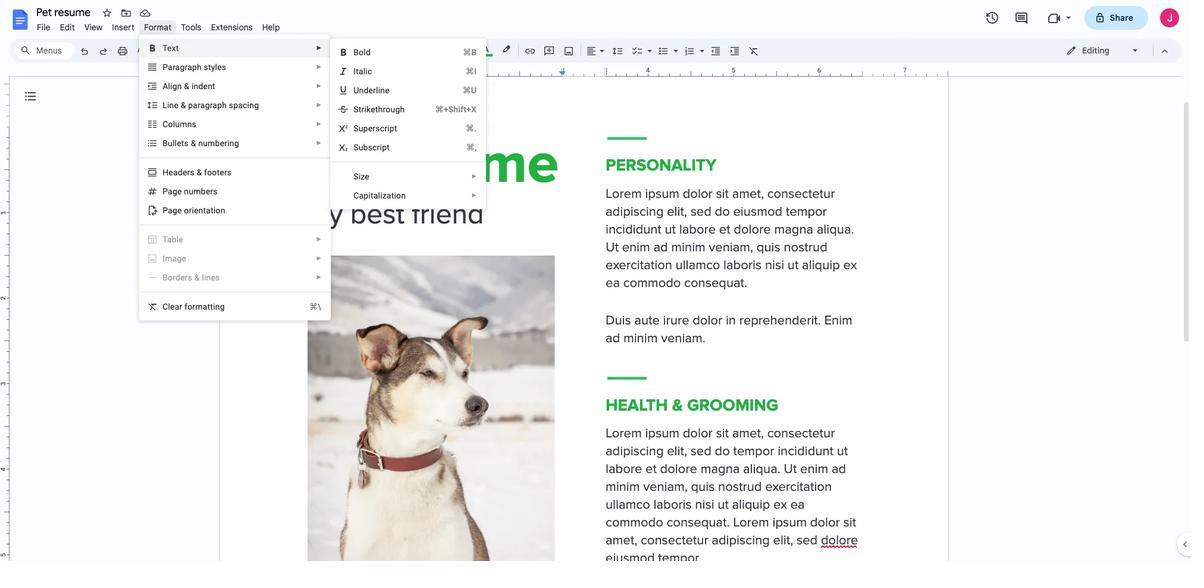 Task type: vqa. For each thing, say whether or not it's contained in the screenshot.


Task type: describe. For each thing, give the bounding box(es) containing it.
superscript s element
[[354, 124, 401, 133]]

► for align & indent a element
[[316, 83, 322, 89]]

capitalization 1 element
[[354, 191, 410, 201]]

table menu item
[[140, 230, 330, 249]]

a lign & indent
[[163, 82, 215, 91]]

► for bullets & numbering t element
[[316, 140, 322, 146]]

c
[[163, 302, 168, 312]]

size o element
[[354, 172, 373, 182]]

p
[[163, 63, 168, 72]]

i talic
[[354, 67, 372, 76]]

top margin image
[[0, 41, 9, 130]]

u
[[354, 86, 359, 95]]

application containing share
[[0, 0, 1192, 562]]

⌘,
[[467, 143, 477, 152]]

⌘comma element
[[452, 142, 477, 154]]

editing button
[[1058, 42, 1148, 60]]

size
[[354, 172, 370, 182]]

align & indent a element
[[163, 82, 219, 91]]

mbers
[[194, 187, 218, 196]]

bulle t s & numbering
[[163, 139, 239, 148]]

insert menu item
[[107, 20, 139, 35]]

image m element
[[163, 254, 190, 264]]

► for image m element
[[316, 255, 322, 262]]

⌘period element
[[452, 123, 477, 135]]

page orientation 3 element
[[163, 206, 229, 215]]

strikethrough k element
[[354, 105, 409, 114]]

borders
[[163, 273, 192, 283]]

borders & lines q element
[[163, 273, 224, 283]]

indent
[[192, 82, 215, 91]]

ethrough
[[371, 105, 405, 114]]

age
[[172, 254, 186, 264]]

⌘i element
[[452, 65, 477, 77]]

view
[[84, 22, 103, 33]]

editing
[[1083, 45, 1110, 56]]

l ine & paragraph spacing
[[163, 101, 259, 110]]

p aragraph styles
[[163, 63, 226, 72]]

nderline
[[359, 86, 390, 95]]

Star checkbox
[[99, 5, 115, 21]]

formatting
[[185, 302, 225, 312]]

► for text s element at the left of page
[[316, 45, 322, 51]]

line & paragraph spacing l element
[[163, 101, 263, 110]]

mode and view toolbar
[[1058, 39, 1175, 63]]

c lear formatting
[[163, 302, 225, 312]]

► for line & paragraph spacing l element
[[316, 102, 322, 108]]

⌘u element
[[449, 85, 477, 96]]

orientation
[[184, 206, 225, 215]]

line & paragraph spacing image
[[611, 42, 625, 59]]

format
[[144, 22, 172, 33]]

lign
[[168, 82, 182, 91]]

⌘b
[[463, 48, 477, 57]]

file menu item
[[32, 20, 55, 35]]

i for m
[[163, 254, 165, 264]]

uperscript
[[359, 124, 397, 133]]

capitalization
[[354, 191, 406, 201]]

i m age
[[163, 254, 186, 264]]

tools
[[181, 22, 202, 33]]

numbered list menu image
[[697, 43, 705, 47]]

insert image image
[[562, 42, 576, 59]]

styles
[[204, 63, 226, 72]]

k
[[367, 105, 371, 114]]

menu bar inside menu bar banner
[[32, 15, 285, 35]]

page numbers u element
[[163, 187, 221, 196]]

insert
[[112, 22, 135, 33]]

r
[[377, 143, 380, 152]]

& right t
[[191, 139, 196, 148]]

& for ine
[[181, 101, 186, 110]]

⌘\
[[309, 302, 322, 312]]

a
[[163, 82, 168, 91]]

footers
[[204, 168, 232, 177]]

lines
[[202, 273, 220, 283]]

⌘i
[[466, 67, 477, 76]]

stri k ethrough
[[354, 105, 405, 114]]

old
[[359, 48, 371, 57]]

subsc r ipt
[[354, 143, 390, 152]]

h eaders & footers
[[163, 168, 232, 177]]

⌘.
[[466, 124, 477, 133]]

bold b element
[[354, 48, 374, 57]]

paragraph styles p element
[[163, 63, 230, 72]]

& for eaders
[[197, 168, 202, 177]]

menu bar banner
[[0, 0, 1192, 562]]

i for talic
[[354, 67, 356, 76]]

menu containing b
[[330, 39, 486, 210]]

u
[[189, 187, 194, 196]]

m
[[165, 254, 172, 264]]



Task type: locate. For each thing, give the bounding box(es) containing it.
1 vertical spatial s
[[184, 139, 189, 148]]

edit
[[60, 22, 75, 33]]

1 horizontal spatial s
[[192, 120, 196, 129]]

bullets & numbering t element
[[163, 139, 243, 148]]

view menu item
[[80, 20, 107, 35]]

i left age
[[163, 254, 165, 264]]

b old
[[354, 48, 371, 57]]

clear formatting c element
[[163, 302, 228, 312]]

0 horizontal spatial s
[[184, 139, 189, 148]]

1 vertical spatial page
[[163, 206, 182, 215]]

Menus field
[[15, 42, 74, 59]]

paragraph
[[188, 101, 227, 110]]

share
[[1111, 13, 1134, 23]]

& right lign
[[184, 82, 189, 91]]

i down b
[[354, 67, 356, 76]]

t
[[181, 139, 184, 148]]

►
[[316, 45, 322, 51], [316, 64, 322, 70], [316, 83, 322, 89], [316, 102, 322, 108], [316, 121, 322, 127], [316, 140, 322, 146], [472, 173, 478, 180], [472, 192, 478, 199], [316, 236, 322, 243], [316, 255, 322, 262], [316, 274, 322, 281]]

n left 'mbers'
[[184, 187, 189, 196]]

ine
[[167, 101, 179, 110]]

eaders
[[169, 168, 195, 177]]

i
[[354, 67, 356, 76], [163, 254, 165, 264]]

subscript r element
[[354, 143, 393, 152]]

extensions
[[211, 22, 253, 33]]

& right eaders at the top left of page
[[197, 168, 202, 177]]

table 2 element
[[163, 235, 187, 245]]

help
[[262, 22, 280, 33]]

borders & lines menu item
[[147, 272, 322, 284]]

1 page from the top
[[163, 187, 182, 196]]

talic
[[356, 67, 372, 76]]

0 vertical spatial s
[[192, 120, 196, 129]]

columns n element
[[163, 120, 200, 129]]

tools menu item
[[176, 20, 206, 35]]

numbering
[[198, 139, 239, 148]]

table
[[163, 235, 183, 245]]

1 vertical spatial i
[[163, 254, 165, 264]]

► for paragraph styles p element on the top left of the page
[[316, 64, 322, 70]]

s
[[192, 120, 196, 129], [184, 139, 189, 148]]

left margin image
[[220, 67, 309, 76]]

0 vertical spatial i
[[354, 67, 356, 76]]

2 page from the top
[[163, 206, 182, 215]]

main toolbar
[[74, 0, 764, 462]]

colum n s
[[163, 120, 196, 129]]

► inside table menu item
[[316, 236, 322, 243]]

s right colum
[[192, 120, 196, 129]]

&
[[184, 82, 189, 91], [181, 101, 186, 110], [191, 139, 196, 148], [197, 168, 202, 177], [195, 273, 200, 283]]

edit menu item
[[55, 20, 80, 35]]

n for u
[[184, 187, 189, 196]]

page left u
[[163, 187, 182, 196]]

s for t
[[184, 139, 189, 148]]

s uperscript
[[354, 124, 397, 133]]

1 vertical spatial n
[[184, 187, 189, 196]]

page for page orientation
[[163, 206, 182, 215]]

aragraph
[[168, 63, 202, 72]]

lear
[[168, 302, 182, 312]]

text
[[163, 43, 179, 53]]

menu item containing i
[[147, 253, 322, 265]]

right margin image
[[860, 67, 948, 76]]

0 vertical spatial n
[[187, 120, 192, 129]]

bulle
[[163, 139, 181, 148]]

ipt
[[380, 143, 390, 152]]

& inside borders & lines menu item
[[195, 273, 200, 283]]

menu containing text
[[139, 35, 331, 321]]

⌘+shift+x
[[435, 105, 477, 114]]

page down page n u mbers on the top of page
[[163, 206, 182, 215]]

h
[[163, 168, 169, 177]]

file
[[37, 22, 50, 33]]

& left lines
[[195, 273, 200, 283]]

& for lign
[[184, 82, 189, 91]]

menu bar
[[32, 15, 285, 35]]

⌘b element
[[449, 46, 477, 58]]

application
[[0, 0, 1192, 562]]

text color image
[[480, 42, 493, 57]]

stri
[[354, 105, 367, 114]]

menu item
[[147, 253, 322, 265]]

spacing
[[229, 101, 259, 110]]

help menu item
[[258, 20, 285, 35]]

u nderline
[[354, 86, 390, 95]]

page
[[163, 187, 182, 196], [163, 206, 182, 215]]

1 horizontal spatial i
[[354, 67, 356, 76]]

page orientation
[[163, 206, 225, 215]]

s
[[354, 124, 359, 133]]

⌘backslash element
[[295, 301, 322, 313]]

⌘u
[[463, 86, 477, 95]]

⌘+shift+x element
[[421, 104, 477, 115]]

0 horizontal spatial i
[[163, 254, 165, 264]]

Rename text field
[[32, 5, 98, 19]]

borders & lines
[[163, 273, 220, 283]]

s right bulle
[[184, 139, 189, 148]]

n up the bulle t s & numbering
[[187, 120, 192, 129]]

n for s
[[187, 120, 192, 129]]

extensions menu item
[[206, 20, 258, 35]]

menu
[[139, 35, 331, 321], [330, 39, 486, 210]]

b
[[354, 48, 359, 57]]

► for columns n element
[[316, 121, 322, 127]]

page n u mbers
[[163, 187, 218, 196]]

► inside borders & lines menu item
[[316, 274, 322, 281]]

text s element
[[163, 43, 183, 53]]

headers & footers h element
[[163, 168, 235, 177]]

l
[[163, 101, 167, 110]]

n
[[187, 120, 192, 129], [184, 187, 189, 196]]

0 vertical spatial page
[[163, 187, 182, 196]]

highlight color image
[[500, 42, 513, 57]]

► for "table 2" element
[[316, 236, 322, 243]]

format menu item
[[139, 20, 176, 35]]

italic i element
[[354, 67, 376, 76]]

underline u element
[[354, 86, 393, 95]]

menu bar containing file
[[32, 15, 285, 35]]

page for page n u mbers
[[163, 187, 182, 196]]

► for borders & lines q element
[[316, 274, 322, 281]]

colum
[[163, 120, 187, 129]]

share button
[[1085, 6, 1149, 30]]

subsc
[[354, 143, 377, 152]]

s for n
[[192, 120, 196, 129]]

& right ine
[[181, 101, 186, 110]]



